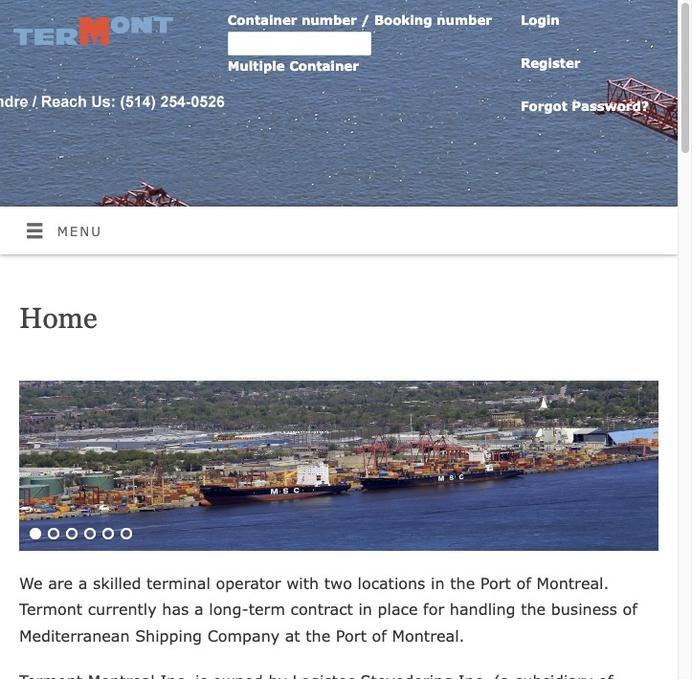 Task type: describe. For each thing, give the bounding box(es) containing it.
2 horizontal spatial of
[[623, 601, 638, 619]]

multiple container
[[228, 58, 359, 73]]

1 horizontal spatial of
[[517, 575, 531, 593]]

/
[[361, 12, 370, 28]]

we
[[19, 575, 43, 593]]

multiple container link
[[228, 58, 359, 73]]

forgot password? link
[[521, 99, 649, 114]]

login
[[521, 12, 560, 28]]

menu link
[[0, 207, 678, 255]]

container number / booking number
[[228, 12, 492, 28]]

home
[[19, 301, 97, 335]]

operator
[[216, 575, 281, 593]]

1 horizontal spatial port
[[481, 575, 511, 593]]

contract
[[291, 601, 353, 619]]

0 horizontal spatial in
[[359, 601, 373, 619]]

1 vertical spatial port
[[336, 627, 367, 645]]

business
[[551, 601, 618, 619]]

forgot password?
[[521, 99, 649, 114]]

termont
[[19, 601, 82, 619]]

banner containing container number / booking number
[[0, 10, 678, 188]]

password?
[[572, 99, 649, 114]]

1 vertical spatial montreal.
[[392, 627, 465, 645]]

long-
[[209, 601, 249, 619]]

0 vertical spatial montreal.
[[537, 575, 609, 593]]

two
[[324, 575, 352, 593]]

termont image
[[13, 16, 174, 45]]

skilled
[[93, 575, 141, 593]]

has
[[162, 601, 189, 619]]



Task type: vqa. For each thing, say whether or not it's contained in the screenshot.
top Do
no



Task type: locate. For each thing, give the bounding box(es) containing it.
number right the "booking"
[[437, 12, 492, 28]]

1 vertical spatial in
[[359, 601, 373, 619]]

booking
[[374, 12, 432, 28]]

1 vertical spatial a
[[194, 601, 204, 619]]

1 horizontal spatial number
[[437, 12, 492, 28]]

0 horizontal spatial of
[[372, 627, 387, 645]]

2 horizontal spatial the
[[521, 601, 546, 619]]

the up handling
[[450, 575, 475, 593]]

banner
[[0, 10, 678, 188]]

in up for
[[431, 575, 445, 593]]

login link
[[521, 12, 560, 28]]

1 vertical spatial of
[[623, 601, 638, 619]]

0 horizontal spatial montreal.
[[392, 627, 465, 645]]

company
[[207, 627, 280, 645]]

are
[[48, 575, 73, 593]]

in left place in the bottom of the page
[[359, 601, 373, 619]]

montreal. up business
[[537, 575, 609, 593]]

0 vertical spatial of
[[517, 575, 531, 593]]

container
[[228, 12, 297, 28], [289, 58, 359, 73]]

register
[[521, 56, 581, 71]]

1 horizontal spatial in
[[431, 575, 445, 593]]

2 number from the left
[[437, 12, 492, 28]]

0 horizontal spatial port
[[336, 627, 367, 645]]

the right handling
[[521, 601, 546, 619]]

terminal
[[147, 575, 211, 593]]

0 vertical spatial a
[[78, 575, 87, 593]]

montreal.
[[537, 575, 609, 593], [392, 627, 465, 645]]

a right are
[[78, 575, 87, 593]]

0 vertical spatial port
[[481, 575, 511, 593]]

at
[[285, 627, 300, 645]]

currently
[[88, 601, 157, 619]]

2 vertical spatial the
[[306, 627, 331, 645]]

1 vertical spatial container
[[289, 58, 359, 73]]

the
[[450, 575, 475, 593], [521, 601, 546, 619], [306, 627, 331, 645]]

0 horizontal spatial the
[[306, 627, 331, 645]]

number
[[302, 12, 357, 28], [437, 12, 492, 28]]

mediterranean
[[19, 627, 130, 645]]

we are a skilled terminal operator with two locations in the port of montreal. termont currently has a long-term contract in place for handling the business of mediterranean shipping company at the port of montreal.
[[19, 575, 638, 645]]

1 horizontal spatial montreal.
[[537, 575, 609, 593]]

a
[[78, 575, 87, 593], [194, 601, 204, 619]]

0 horizontal spatial a
[[78, 575, 87, 593]]

place
[[378, 601, 418, 619]]

of
[[517, 575, 531, 593], [623, 601, 638, 619], [372, 627, 387, 645]]

14 05 18 103 (2)_1200px image
[[19, 381, 659, 552]]

term
[[249, 601, 285, 619]]

0 vertical spatial container
[[228, 12, 297, 28]]

handling
[[450, 601, 516, 619]]

container down container number / booking number
[[289, 58, 359, 73]]

1 horizontal spatial a
[[194, 601, 204, 619]]

port down contract
[[336, 627, 367, 645]]

0 vertical spatial the
[[450, 575, 475, 593]]

montreal. down for
[[392, 627, 465, 645]]

1 horizontal spatial the
[[450, 575, 475, 593]]

number left /
[[302, 12, 357, 28]]

0 vertical spatial in
[[431, 575, 445, 593]]

the right at in the bottom left of the page
[[306, 627, 331, 645]]

port
[[481, 575, 511, 593], [336, 627, 367, 645]]

a right has
[[194, 601, 204, 619]]

locations
[[358, 575, 426, 593]]

container up multiple
[[228, 12, 297, 28]]

None text field
[[228, 31, 371, 55]]

for
[[423, 601, 445, 619]]

with
[[287, 575, 319, 593]]

2 vertical spatial of
[[372, 627, 387, 645]]

in
[[431, 575, 445, 593], [359, 601, 373, 619]]

multiple
[[228, 58, 285, 73]]

register link
[[521, 56, 581, 71]]

port up handling
[[481, 575, 511, 593]]

shipping
[[135, 627, 202, 645]]

menu
[[44, 224, 102, 240]]

1 vertical spatial the
[[521, 601, 546, 619]]

forgot
[[521, 99, 568, 114]]

1 number from the left
[[302, 12, 357, 28]]

0 horizontal spatial number
[[302, 12, 357, 28]]



